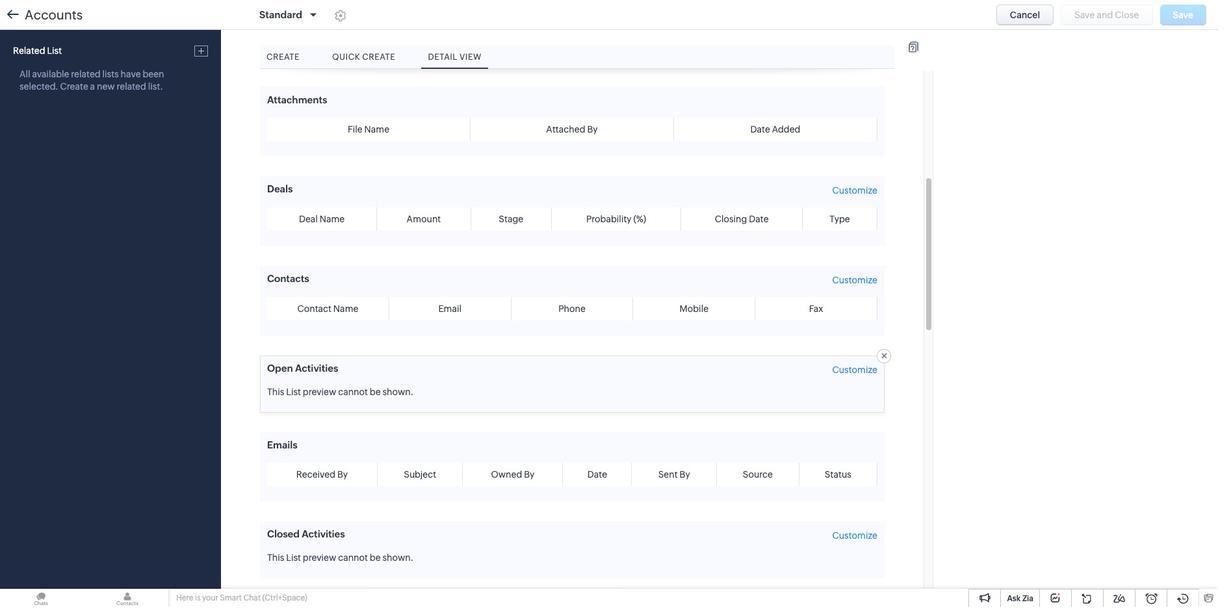 Task type: describe. For each thing, give the bounding box(es) containing it.
received
[[296, 470, 336, 480]]

closed activities
[[267, 529, 345, 540]]

list for open
[[286, 387, 301, 397]]

here
[[176, 594, 193, 603]]

name for deals
[[320, 214, 345, 224]]

lists
[[102, 69, 119, 79]]

related inside all available related lists have been selected. create a
[[71, 69, 101, 79]]

customize for closed activities
[[833, 531, 878, 541]]

0 vertical spatial list
[[47, 46, 62, 56]]

here is your smart chat (ctrl+space)
[[176, 594, 307, 603]]

this for open activities
[[267, 387, 284, 397]]

file name
[[348, 124, 390, 134]]

date for date
[[588, 470, 607, 480]]

deals
[[267, 183, 293, 194]]

type
[[830, 214, 850, 224]]

new
[[97, 81, 115, 92]]

view
[[460, 52, 482, 62]]

emails
[[267, 440, 298, 451]]

stage
[[499, 214, 524, 224]]

file
[[348, 124, 363, 134]]

date for date added
[[751, 124, 771, 134]]

probability (%)
[[587, 214, 646, 224]]

name for contacts
[[334, 304, 359, 314]]

source
[[743, 470, 773, 480]]

1 horizontal spatial related
[[117, 81, 146, 92]]

.
[[160, 81, 163, 92]]

email
[[439, 304, 462, 314]]

all
[[20, 69, 30, 79]]

chats image
[[0, 589, 82, 607]]

chat
[[243, 594, 261, 603]]

create link
[[260, 46, 306, 68]]

preview for closed activities
[[303, 553, 336, 563]]

phone
[[559, 304, 586, 314]]

contact
[[297, 304, 332, 314]]

new related list .
[[97, 81, 163, 92]]

open
[[267, 363, 293, 374]]

sent
[[659, 470, 678, 480]]

deal name
[[299, 214, 345, 224]]

detail view link
[[422, 46, 488, 68]]

owned
[[491, 470, 522, 480]]

0 vertical spatial name
[[365, 124, 390, 134]]

create inside create link
[[267, 52, 300, 62]]

1 vertical spatial date
[[749, 214, 769, 224]]

ask zia
[[1008, 594, 1034, 604]]

closed
[[267, 529, 300, 540]]

contact name
[[297, 304, 359, 314]]

attached by
[[547, 124, 598, 134]]

quick
[[332, 52, 360, 62]]

customize for open activities
[[833, 365, 878, 375]]

(ctrl+space)
[[262, 594, 307, 603]]

amount
[[407, 214, 441, 224]]

be for open activities
[[370, 387, 381, 397]]

accounts
[[25, 7, 83, 22]]

attached
[[547, 124, 586, 134]]

date added
[[751, 124, 801, 134]]

owned by
[[491, 470, 535, 480]]



Task type: locate. For each thing, give the bounding box(es) containing it.
mobile
[[680, 304, 709, 314]]

1 vertical spatial cannot
[[338, 553, 368, 563]]

shown. for closed activities
[[383, 553, 414, 563]]

contacts
[[267, 273, 309, 284]]

received by
[[296, 470, 348, 480]]

probability
[[587, 214, 632, 224]]

0 vertical spatial be
[[370, 387, 381, 397]]

2 customize from the top
[[833, 275, 878, 285]]

list
[[47, 46, 62, 56], [286, 387, 301, 397], [286, 553, 301, 563]]

related
[[71, 69, 101, 79], [117, 81, 146, 92]]

(%)
[[634, 214, 646, 224]]

this list preview cannot be shown. down open activities
[[267, 387, 414, 397]]

customize for deals
[[833, 185, 878, 196]]

1 be from the top
[[370, 387, 381, 397]]

detail view
[[428, 52, 482, 62]]

2 shown. from the top
[[383, 553, 414, 563]]

subject
[[404, 470, 436, 480]]

added
[[772, 124, 801, 134]]

related up a
[[71, 69, 101, 79]]

1 cannot from the top
[[338, 387, 368, 397]]

1 vertical spatial activities
[[302, 529, 345, 540]]

2 be from the top
[[370, 553, 381, 563]]

1 this list preview cannot be shown. from the top
[[267, 387, 414, 397]]

selected. create
[[20, 81, 88, 92]]

by for owned by
[[524, 470, 535, 480]]

2 vertical spatial name
[[334, 304, 359, 314]]

detail
[[428, 52, 458, 62]]

activities for closed activities
[[302, 529, 345, 540]]

1 create from the left
[[267, 52, 300, 62]]

0 vertical spatial shown.
[[383, 387, 414, 397]]

attachments
[[267, 94, 327, 105]]

customize for contacts
[[833, 275, 878, 285]]

4 customize from the top
[[833, 531, 878, 541]]

2 this list preview cannot be shown. from the top
[[267, 553, 414, 563]]

related down have
[[117, 81, 146, 92]]

1 shown. from the top
[[383, 387, 414, 397]]

1 vertical spatial shown.
[[383, 553, 414, 563]]

list down closed
[[286, 553, 301, 563]]

related
[[13, 46, 45, 56]]

been
[[143, 69, 164, 79]]

create
[[267, 52, 300, 62], [362, 52, 396, 62]]

create right quick
[[362, 52, 396, 62]]

1 vertical spatial preview
[[303, 553, 336, 563]]

date
[[751, 124, 771, 134], [749, 214, 769, 224], [588, 470, 607, 480]]

name
[[365, 124, 390, 134], [320, 214, 345, 224], [334, 304, 359, 314]]

1 vertical spatial related
[[117, 81, 146, 92]]

activities for open activities
[[295, 363, 338, 374]]

customize link for contacts
[[833, 275, 878, 285]]

this for closed activities
[[267, 553, 284, 563]]

this
[[267, 387, 284, 397], [267, 553, 284, 563]]

2 vertical spatial list
[[286, 553, 301, 563]]

contacts image
[[86, 589, 168, 607]]

activities right the open
[[295, 363, 338, 374]]

by for attached by
[[587, 124, 598, 134]]

customize link for open activities
[[833, 365, 878, 375]]

name right file
[[365, 124, 390, 134]]

preview for open activities
[[303, 387, 336, 397]]

standard
[[260, 9, 302, 20]]

deal
[[299, 214, 318, 224]]

cannot for closed activities
[[338, 553, 368, 563]]

1 vertical spatial list
[[286, 387, 301, 397]]

cannot for open activities
[[338, 387, 368, 397]]

status
[[825, 470, 852, 480]]

customize link for deals
[[833, 185, 878, 196]]

cannot down closed activities
[[338, 553, 368, 563]]

1 vertical spatial be
[[370, 553, 381, 563]]

0 horizontal spatial related
[[71, 69, 101, 79]]

be for closed activities
[[370, 553, 381, 563]]

by right sent
[[680, 470, 690, 480]]

list up available
[[47, 46, 62, 56]]

2 create from the left
[[362, 52, 396, 62]]

2 vertical spatial date
[[588, 470, 607, 480]]

customize
[[833, 185, 878, 196], [833, 275, 878, 285], [833, 365, 878, 375], [833, 531, 878, 541]]

2 cannot from the top
[[338, 553, 368, 563]]

zia
[[1023, 594, 1034, 604]]

activities
[[295, 363, 338, 374], [302, 529, 345, 540]]

None button
[[997, 5, 1054, 25]]

this list preview cannot be shown. for closed activities
[[267, 553, 414, 563]]

preview down closed activities
[[303, 553, 336, 563]]

related list
[[13, 46, 62, 56]]

1 this from the top
[[267, 387, 284, 397]]

0 vertical spatial date
[[751, 124, 771, 134]]

a
[[90, 81, 95, 92]]

smart
[[220, 594, 242, 603]]

name right deal
[[320, 214, 345, 224]]

by right attached
[[587, 124, 598, 134]]

this down closed
[[267, 553, 284, 563]]

your
[[202, 594, 218, 603]]

1 customize from the top
[[833, 185, 878, 196]]

activities right closed
[[302, 529, 345, 540]]

cannot
[[338, 387, 368, 397], [338, 553, 368, 563]]

quick create link
[[326, 46, 402, 68]]

0 vertical spatial cannot
[[338, 387, 368, 397]]

1 customize link from the top
[[833, 185, 878, 196]]

by
[[587, 124, 598, 134], [337, 470, 348, 480], [524, 470, 535, 480], [680, 470, 690, 480]]

sent by
[[659, 470, 690, 480]]

name right contact
[[334, 304, 359, 314]]

by right owned
[[524, 470, 535, 480]]

by for sent by
[[680, 470, 690, 480]]

cannot down open activities
[[338, 387, 368, 397]]

closing date
[[715, 214, 769, 224]]

this list preview cannot be shown. down closed activities
[[267, 553, 414, 563]]

list down open activities
[[286, 387, 301, 397]]

this list preview cannot be shown. for open activities
[[267, 387, 414, 397]]

this down the open
[[267, 387, 284, 397]]

preview down open activities
[[303, 387, 336, 397]]

0 vertical spatial related
[[71, 69, 101, 79]]

available
[[32, 69, 69, 79]]

closing
[[715, 214, 748, 224]]

fax
[[809, 304, 824, 314]]

0 vertical spatial this
[[267, 387, 284, 397]]

3 customize from the top
[[833, 365, 878, 375]]

0 vertical spatial this list preview cannot be shown.
[[267, 387, 414, 397]]

list
[[148, 81, 160, 92]]

0 horizontal spatial create
[[267, 52, 300, 62]]

ask
[[1008, 594, 1021, 604]]

all available related lists have been selected. create a
[[20, 69, 164, 92]]

0 vertical spatial preview
[[303, 387, 336, 397]]

open activities
[[267, 363, 338, 374]]

4 customize link from the top
[[833, 531, 878, 541]]

preview
[[303, 387, 336, 397], [303, 553, 336, 563]]

1 preview from the top
[[303, 387, 336, 397]]

1 horizontal spatial create
[[362, 52, 396, 62]]

be
[[370, 387, 381, 397], [370, 553, 381, 563]]

customize link for closed activities
[[833, 531, 878, 541]]

1 vertical spatial this list preview cannot be shown.
[[267, 553, 414, 563]]

1 vertical spatial this
[[267, 553, 284, 563]]

list for closed
[[286, 553, 301, 563]]

shown. for open activities
[[383, 387, 414, 397]]

2 customize link from the top
[[833, 275, 878, 285]]

by right the received
[[337, 470, 348, 480]]

2 this from the top
[[267, 553, 284, 563]]

quick create
[[332, 52, 396, 62]]

is
[[195, 594, 201, 603]]

1 vertical spatial name
[[320, 214, 345, 224]]

shown.
[[383, 387, 414, 397], [383, 553, 414, 563]]

create inside quick create link
[[362, 52, 396, 62]]

3 customize link from the top
[[833, 365, 878, 375]]

have
[[121, 69, 141, 79]]

customize link
[[833, 185, 878, 196], [833, 275, 878, 285], [833, 365, 878, 375], [833, 531, 878, 541]]

this list preview cannot be shown.
[[267, 387, 414, 397], [267, 553, 414, 563]]

0 vertical spatial activities
[[295, 363, 338, 374]]

create down the standard
[[267, 52, 300, 62]]

by for received by
[[337, 470, 348, 480]]

2 preview from the top
[[303, 553, 336, 563]]



Task type: vqa. For each thing, say whether or not it's contained in the screenshot.
Calendar Icon
no



